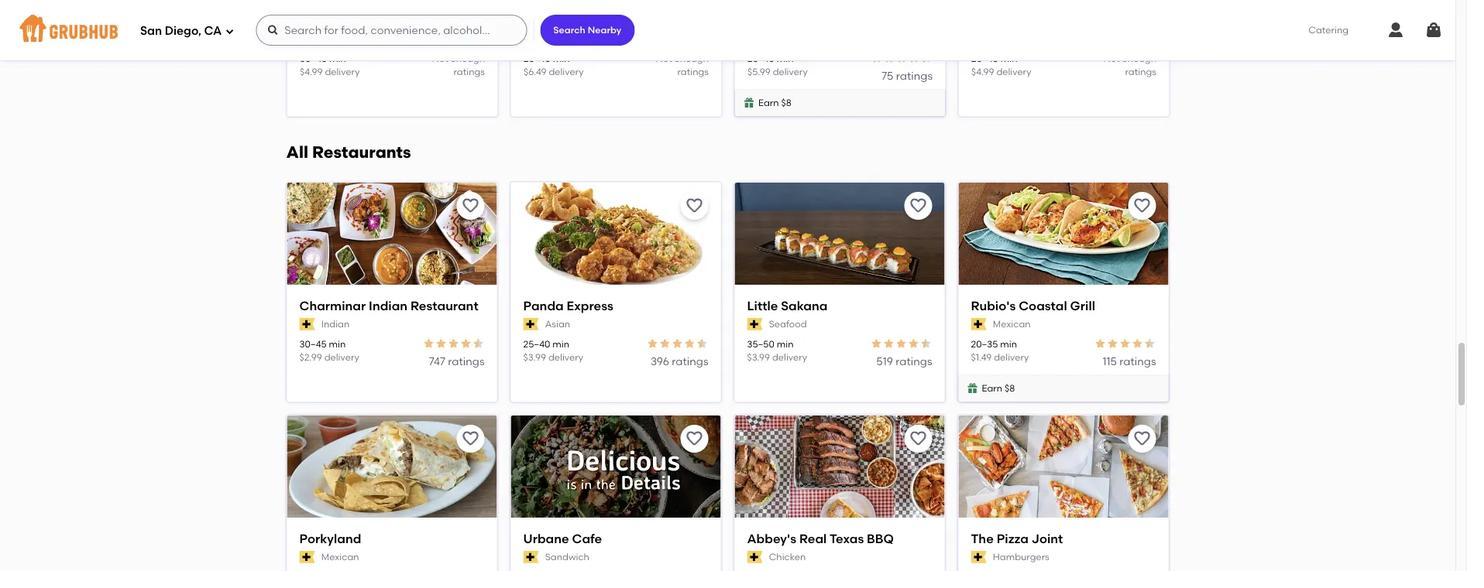 Task type: describe. For each thing, give the bounding box(es) containing it.
save this restaurant image for little sakana
[[909, 197, 928, 215]]

subscription pass image for 747 ratings
[[299, 318, 315, 331]]

the
[[971, 532, 994, 547]]

panda express for 25–40 min $3.99 delivery
[[523, 299, 614, 314]]

delivery for 20–35 min $1.49 delivery
[[994, 352, 1029, 363]]

min for 25–40 min $5.99 delivery
[[777, 53, 793, 64]]

subscription pass image for 396 ratings
[[523, 318, 539, 331]]

the pizza joint logo image
[[959, 416, 1169, 520]]

panda express logo image
[[511, 183, 721, 287]]

25–40 for $6.49
[[523, 53, 550, 64]]

express for 25–40 min $6.49 delivery
[[567, 13, 614, 28]]

search nearby
[[553, 24, 622, 35]]

delivery for 25–40 min $3.99 delivery
[[548, 352, 583, 363]]

save this restaurant button for charminar indian restaurant logo
[[457, 192, 485, 220]]

subscription pass image for the
[[971, 552, 987, 564]]

little sakana logo image
[[735, 183, 945, 287]]

0 vertical spatial $8
[[781, 97, 791, 108]]

75
[[882, 69, 893, 82]]

0 vertical spatial indian
[[369, 299, 408, 314]]

25–40 min $3.99 delivery
[[523, 338, 583, 363]]

enough for burger lounge
[[450, 53, 485, 64]]

save this restaurant button for panda express logo
[[681, 192, 709, 220]]

sakana
[[781, 299, 828, 314]]

115
[[1103, 355, 1117, 368]]

35–50
[[747, 338, 775, 350]]

0 horizontal spatial indian
[[321, 319, 350, 330]]

$3.99 for panda express
[[523, 352, 546, 363]]

min for 25–40 min $3.99 delivery
[[553, 338, 570, 350]]

747
[[429, 355, 445, 368]]

panda for 25–40 min $6.49 delivery
[[523, 13, 564, 28]]

min for 20–35 min $1.49 delivery
[[1000, 338, 1017, 350]]

1 horizontal spatial $8
[[1005, 383, 1015, 394]]

75 ratings
[[882, 69, 932, 82]]

subscription pass image for abbey's
[[747, 552, 763, 564]]

real
[[800, 532, 827, 547]]

panda express link for 25–40 min $3.99 delivery
[[523, 297, 709, 315]]

express for 25–40 min $3.99 delivery
[[567, 299, 614, 314]]

min for 35–50 min $3.99 delivery
[[777, 338, 794, 350]]

rubio's coastal grill logo image
[[959, 183, 1169, 287]]

bbq
[[867, 532, 894, 547]]

porkyland logo image
[[287, 416, 497, 520]]

subscription pass image up $6.49
[[523, 33, 539, 45]]

hamburgers
[[993, 552, 1050, 563]]

not for express
[[655, 53, 672, 64]]

$4.99 for 30–45 min $4.99 delivery
[[299, 66, 322, 77]]

save this restaurant button for porkyland logo in the bottom of the page
[[457, 425, 485, 453]]

25–40 min $5.99 delivery
[[747, 53, 807, 77]]

save this restaurant button for the pizza joint logo
[[1128, 425, 1156, 453]]

abbey's real texas bbq
[[747, 532, 894, 547]]

ca
[[204, 24, 222, 38]]

30–45 min $4.99 delivery
[[299, 53, 359, 77]]

25–40 for $4.99
[[971, 53, 998, 64]]

not enough ratings for panda express
[[655, 53, 709, 77]]

chicken
[[769, 552, 806, 563]]

seafood
[[769, 319, 807, 330]]

subscription pass image for 115 ratings
[[971, 318, 987, 331]]

urbane cafe link
[[523, 531, 709, 548]]

the pizza joint
[[971, 532, 1063, 547]]

min for 25–40 min $6.49 delivery
[[553, 53, 570, 64]]

save this restaurant image for urbane cafe
[[685, 430, 704, 448]]

catering
[[1309, 24, 1349, 35]]

delivery for 25–40 min $6.49 delivery
[[548, 66, 583, 77]]

$5.99
[[747, 66, 770, 77]]

porkyland
[[299, 532, 361, 547]]

delivery for 35–50 min $3.99 delivery
[[772, 352, 807, 363]]

search
[[553, 24, 586, 35]]

diego,
[[165, 24, 201, 38]]

35–50 min $3.99 delivery
[[747, 338, 807, 363]]

25–40 for $5.99
[[747, 53, 774, 64]]

save this restaurant button for urbane cafe logo
[[681, 425, 709, 453]]

cafe
[[572, 532, 602, 547]]

svg image inside main navigation navigation
[[1387, 21, 1405, 40]]

panda express link for 25–40 min $6.49 delivery
[[523, 12, 709, 29]]

3 not enough ratings from the left
[[1103, 53, 1156, 77]]

519
[[876, 355, 893, 368]]

san
[[140, 24, 162, 38]]

save this restaurant button for abbey's real texas bbq logo
[[905, 425, 932, 453]]

$2.99
[[299, 352, 322, 363]]

all restaurants
[[286, 142, 411, 162]]

25–40 min $4.99 delivery
[[971, 53, 1031, 77]]

panda for 25–40 min $3.99 delivery
[[523, 299, 564, 314]]

747 ratings
[[429, 355, 485, 368]]

charminar indian restaurant link
[[299, 297, 485, 315]]

519 ratings
[[876, 355, 932, 368]]

little
[[747, 299, 778, 314]]

0 horizontal spatial earn $8
[[758, 97, 791, 108]]

san diego, ca
[[140, 24, 222, 38]]

save this restaurant image for panda express
[[685, 197, 704, 215]]

mexican for rubio's coastal grill
[[993, 319, 1031, 330]]

3 not from the left
[[1103, 53, 1120, 64]]



Task type: locate. For each thing, give the bounding box(es) containing it.
1 horizontal spatial earn
[[982, 383, 1003, 394]]

30–45 inside 30–45 min $2.99 delivery
[[299, 338, 327, 350]]

enough
[[450, 53, 485, 64], [674, 53, 709, 64], [1122, 53, 1156, 64]]

1 horizontal spatial $3.99
[[747, 352, 770, 363]]

$8 down 20–35 min $1.49 delivery at the right bottom of the page
[[1005, 383, 1015, 394]]

1 vertical spatial panda
[[523, 299, 564, 314]]

$4.99
[[299, 66, 322, 77], [971, 66, 994, 77]]

not
[[432, 53, 448, 64], [655, 53, 672, 64], [1103, 53, 1120, 64]]

25–40 min $6.49 delivery
[[523, 53, 583, 77]]

min for 30–45 min $2.99 delivery
[[329, 338, 346, 350]]

abbey's real texas bbq logo image
[[735, 416, 945, 520]]

25–40
[[523, 53, 550, 64], [747, 53, 774, 64], [971, 53, 998, 64], [523, 338, 550, 350]]

delivery inside 25–40 min $6.49 delivery
[[548, 66, 583, 77]]

1 panda from the top
[[523, 13, 564, 28]]

delivery for 25–40 min $4.99 delivery
[[996, 66, 1031, 77]]

min inside 25–40 min $3.99 delivery
[[553, 338, 570, 350]]

asian up 25–40 min $6.49 delivery
[[545, 33, 570, 44]]

0 horizontal spatial earn
[[758, 97, 779, 108]]

1 not enough ratings from the left
[[432, 53, 485, 77]]

0 vertical spatial mexican
[[993, 319, 1031, 330]]

min inside 30–45 min $2.99 delivery
[[329, 338, 346, 350]]

restaurants
[[312, 142, 411, 162]]

urbane
[[523, 532, 569, 547]]

subscription pass image down little
[[747, 318, 763, 331]]

1 vertical spatial asian
[[545, 319, 570, 330]]

2 horizontal spatial not enough ratings
[[1103, 53, 1156, 77]]

$4.99 for 25–40 min $4.99 delivery
[[971, 66, 994, 77]]

30–45 inside 30–45 min $4.99 delivery
[[299, 53, 327, 64]]

25–40 inside 25–40 min $4.99 delivery
[[971, 53, 998, 64]]

$3.99 inside "35–50 min $3.99 delivery"
[[747, 352, 770, 363]]

1 horizontal spatial $4.99
[[971, 66, 994, 77]]

1 horizontal spatial svg image
[[1387, 21, 1405, 40]]

grill
[[1070, 299, 1095, 314]]

save this restaurant button
[[457, 192, 485, 220], [681, 192, 709, 220], [905, 192, 932, 220], [1128, 192, 1156, 220], [457, 425, 485, 453], [681, 425, 709, 453], [905, 425, 932, 453], [1128, 425, 1156, 453]]

earn
[[758, 97, 779, 108], [982, 383, 1003, 394]]

burger lounge
[[299, 13, 389, 28]]

burger lounge link
[[299, 12, 485, 29]]

0 vertical spatial asian
[[545, 33, 570, 44]]

2 express from the top
[[567, 299, 614, 314]]

2 panda express link from the top
[[523, 297, 709, 315]]

0 horizontal spatial not enough ratings
[[432, 53, 485, 77]]

0 horizontal spatial mexican
[[321, 552, 359, 563]]

delivery inside 30–45 min $4.99 delivery
[[325, 66, 359, 77]]

panda up 25–40 min $3.99 delivery
[[523, 299, 564, 314]]

min inside 30–45 min $4.99 delivery
[[329, 53, 346, 64]]

svg image
[[1387, 21, 1405, 40], [966, 383, 979, 395]]

30–45 for burger
[[299, 53, 327, 64]]

catering button
[[1298, 13, 1360, 48]]

svg image
[[1425, 21, 1443, 40], [267, 24, 279, 36], [225, 27, 234, 36], [743, 97, 755, 109]]

2 30–45 from the top
[[299, 338, 327, 350]]

indian right charminar
[[369, 299, 408, 314]]

subscription pass image
[[523, 33, 539, 45], [299, 318, 315, 331], [523, 318, 539, 331], [971, 318, 987, 331], [299, 552, 315, 564]]

396 ratings
[[651, 355, 709, 368]]

30–45 for charminar
[[299, 338, 327, 350]]

1 enough from the left
[[450, 53, 485, 64]]

mexican down the rubio's
[[993, 319, 1031, 330]]

express up 25–40 min $3.99 delivery
[[567, 299, 614, 314]]

1 30–45 from the top
[[299, 53, 327, 64]]

2 horizontal spatial not
[[1103, 53, 1120, 64]]

115 ratings
[[1103, 355, 1156, 368]]

0 horizontal spatial svg image
[[966, 383, 979, 395]]

1 horizontal spatial not
[[655, 53, 672, 64]]

subscription pass image down urbane
[[523, 552, 539, 564]]

2 enough from the left
[[674, 53, 709, 64]]

2 not from the left
[[655, 53, 672, 64]]

25–40 inside 25–40 min $3.99 delivery
[[523, 338, 550, 350]]

0 horizontal spatial $8
[[781, 97, 791, 108]]

panda express link
[[523, 12, 709, 29], [523, 297, 709, 315]]

25–40 inside '25–40 min $5.99 delivery'
[[747, 53, 774, 64]]

save this restaurant image
[[461, 197, 480, 215], [685, 197, 704, 215], [909, 197, 928, 215], [461, 430, 480, 448], [909, 430, 928, 448]]

1 horizontal spatial enough
[[674, 53, 709, 64]]

earn down $1.49
[[982, 383, 1003, 394]]

min inside 25–40 min $6.49 delivery
[[553, 53, 570, 64]]

1 vertical spatial 30–45
[[299, 338, 327, 350]]

min inside "35–50 min $3.99 delivery"
[[777, 338, 794, 350]]

1 vertical spatial indian
[[321, 319, 350, 330]]

$3.99
[[523, 352, 546, 363], [747, 352, 770, 363]]

burger
[[299, 13, 340, 28]]

0 vertical spatial svg image
[[1387, 21, 1405, 40]]

panda express for 25–40 min $6.49 delivery
[[523, 13, 614, 28]]

subscription pass image down burger
[[299, 33, 315, 45]]

subscription pass image
[[299, 33, 315, 45], [747, 318, 763, 331], [523, 552, 539, 564], [747, 552, 763, 564], [971, 552, 987, 564]]

search nearby button
[[540, 15, 635, 46]]

min for 30–45 min $4.99 delivery
[[329, 53, 346, 64]]

not enough ratings for burger lounge
[[432, 53, 485, 77]]

svg image right catering button
[[1387, 21, 1405, 40]]

1 vertical spatial panda express link
[[523, 297, 709, 315]]

1 vertical spatial earn $8
[[982, 383, 1015, 394]]

$6.49
[[523, 66, 546, 77]]

save this restaurant image for charminar indian restaurant
[[461, 197, 480, 215]]

delivery for 30–45 min $4.99 delivery
[[325, 66, 359, 77]]

panda
[[523, 13, 564, 28], [523, 299, 564, 314]]

all
[[286, 142, 308, 162]]

panda express link up '396'
[[523, 297, 709, 315]]

min for 25–40 min $4.99 delivery
[[1000, 53, 1017, 64]]

1 panda express from the top
[[523, 13, 614, 28]]

25–40 inside 25–40 min $6.49 delivery
[[523, 53, 550, 64]]

the pizza joint link
[[971, 531, 1156, 548]]

2 panda from the top
[[523, 299, 564, 314]]

indian down charminar
[[321, 319, 350, 330]]

save this restaurant button for 'rubio's coastal grill logo'
[[1128, 192, 1156, 220]]

1 horizontal spatial not enough ratings
[[655, 53, 709, 77]]

2 $3.99 from the left
[[747, 352, 770, 363]]

joint
[[1032, 532, 1063, 547]]

subscription pass image up 20–35
[[971, 318, 987, 331]]

$4.99 inside 25–40 min $4.99 delivery
[[971, 66, 994, 77]]

delivery inside 25–40 min $4.99 delivery
[[996, 66, 1031, 77]]

subscription pass image down abbey's
[[747, 552, 763, 564]]

indian
[[369, 299, 408, 314], [321, 319, 350, 330]]

little sakana
[[747, 299, 828, 314]]

1 vertical spatial $8
[[1005, 383, 1015, 394]]

abbey's
[[747, 532, 797, 547]]

1 $3.99 from the left
[[523, 352, 546, 363]]

urbane cafe logo image
[[511, 416, 721, 520]]

0 horizontal spatial $3.99
[[523, 352, 546, 363]]

abbey's real texas bbq link
[[747, 531, 932, 548]]

save this restaurant button for little sakana logo
[[905, 192, 932, 220]]

main navigation navigation
[[0, 0, 1456, 60]]

30–45 up $2.99
[[299, 338, 327, 350]]

1 asian from the top
[[545, 33, 570, 44]]

rubio's coastal grill link
[[971, 297, 1156, 315]]

texas
[[830, 532, 864, 547]]

delivery inside 20–35 min $1.49 delivery
[[994, 352, 1029, 363]]

1 vertical spatial panda express
[[523, 299, 614, 314]]

1 horizontal spatial mexican
[[993, 319, 1031, 330]]

earn $8 down "$5.99"
[[758, 97, 791, 108]]

2 asian from the top
[[545, 319, 570, 330]]

panda express up 25–40 min $3.99 delivery
[[523, 299, 614, 314]]

not for lounge
[[432, 53, 448, 64]]

25–40 for $3.99
[[523, 338, 550, 350]]

asian up 25–40 min $3.99 delivery
[[545, 319, 570, 330]]

subscription pass image for little
[[747, 318, 763, 331]]

rubio's coastal grill
[[971, 299, 1095, 314]]

1 horizontal spatial earn $8
[[982, 383, 1015, 394]]

$8
[[781, 97, 791, 108], [1005, 383, 1015, 394]]

delivery inside 25–40 min $3.99 delivery
[[548, 352, 583, 363]]

star icon image
[[870, 52, 883, 64], [883, 52, 895, 64], [895, 52, 908, 64], [908, 52, 920, 64], [920, 52, 932, 64], [920, 52, 932, 64], [423, 338, 435, 350], [435, 338, 447, 350], [447, 338, 460, 350], [460, 338, 472, 350], [472, 338, 485, 350], [472, 338, 485, 350], [647, 338, 659, 350], [659, 338, 671, 350], [671, 338, 684, 350], [684, 338, 696, 350], [696, 338, 709, 350], [696, 338, 709, 350], [870, 338, 883, 350], [883, 338, 895, 350], [895, 338, 908, 350], [908, 338, 920, 350], [920, 338, 932, 350], [920, 338, 932, 350], [1094, 338, 1107, 350], [1107, 338, 1119, 350], [1119, 338, 1132, 350], [1132, 338, 1144, 350], [1144, 338, 1156, 350], [1144, 338, 1156, 350]]

save this restaurant image
[[1133, 197, 1152, 215], [685, 430, 704, 448], [1133, 430, 1152, 448]]

$8 down '25–40 min $5.99 delivery'
[[781, 97, 791, 108]]

3 enough from the left
[[1122, 53, 1156, 64]]

1 vertical spatial express
[[567, 299, 614, 314]]

panda express link up 25–40 min $6.49 delivery
[[523, 12, 709, 29]]

asian for 25–40 min $3.99 delivery
[[545, 319, 570, 330]]

charminar
[[299, 299, 366, 314]]

delivery inside "35–50 min $3.99 delivery"
[[772, 352, 807, 363]]

mexican for porkyland
[[321, 552, 359, 563]]

delivery for 30–45 min $2.99 delivery
[[324, 352, 359, 363]]

enough for panda express
[[674, 53, 709, 64]]

$4.99 down american
[[299, 66, 322, 77]]

20–35
[[971, 338, 998, 350]]

min
[[329, 53, 346, 64], [553, 53, 570, 64], [777, 53, 793, 64], [1000, 53, 1017, 64], [329, 338, 346, 350], [553, 338, 570, 350], [777, 338, 794, 350], [1000, 338, 1017, 350]]

earn $8
[[758, 97, 791, 108], [982, 383, 1015, 394]]

panda up 25–40 min $6.49 delivery
[[523, 13, 564, 28]]

Search for food, convenience, alcohol... search field
[[256, 15, 527, 46]]

min inside 20–35 min $1.49 delivery
[[1000, 338, 1017, 350]]

subscription pass image down charminar
[[299, 318, 315, 331]]

restaurant
[[411, 299, 479, 314]]

0 vertical spatial panda express link
[[523, 12, 709, 29]]

charminar indian restaurant logo image
[[287, 183, 497, 287]]

30–45 down american
[[299, 53, 327, 64]]

0 vertical spatial 30–45
[[299, 53, 327, 64]]

nearby
[[588, 24, 622, 35]]

2 horizontal spatial enough
[[1122, 53, 1156, 64]]

express
[[567, 13, 614, 28], [567, 299, 614, 314]]

panda express
[[523, 13, 614, 28], [523, 299, 614, 314]]

sandwich
[[545, 552, 590, 563]]

$3.99 inside 25–40 min $3.99 delivery
[[523, 352, 546, 363]]

save this restaurant image for the pizza joint
[[1133, 430, 1152, 448]]

30–45 min $2.99 delivery
[[299, 338, 359, 363]]

0 vertical spatial earn
[[758, 97, 779, 108]]

asian
[[545, 33, 570, 44], [545, 319, 570, 330]]

subscription pass image up 25–40 min $3.99 delivery
[[523, 318, 539, 331]]

1 not from the left
[[432, 53, 448, 64]]

rubio's
[[971, 299, 1016, 314]]

svg image down $1.49
[[966, 383, 979, 395]]

1 $4.99 from the left
[[299, 66, 322, 77]]

lounge
[[343, 13, 389, 28]]

2 $4.99 from the left
[[971, 66, 994, 77]]

396
[[651, 355, 669, 368]]

2 not enough ratings from the left
[[655, 53, 709, 77]]

2 panda express from the top
[[523, 299, 614, 314]]

express up 25–40 min $6.49 delivery
[[567, 13, 614, 28]]

not enough ratings
[[432, 53, 485, 77], [655, 53, 709, 77], [1103, 53, 1156, 77]]

asian for 25–40 min $6.49 delivery
[[545, 33, 570, 44]]

0 vertical spatial panda
[[523, 13, 564, 28]]

american
[[321, 33, 366, 44]]

1 panda express link from the top
[[523, 12, 709, 29]]

1 vertical spatial earn
[[982, 383, 1003, 394]]

delivery inside '25–40 min $5.99 delivery'
[[773, 66, 807, 77]]

urbane cafe
[[523, 532, 602, 547]]

pizza
[[997, 532, 1029, 547]]

subscription pass image for burger
[[299, 33, 315, 45]]

subscription pass image down the
[[971, 552, 987, 564]]

min inside 25–40 min $4.99 delivery
[[1000, 53, 1017, 64]]

subscription pass image down porkyland
[[299, 552, 315, 564]]

delivery inside 30–45 min $2.99 delivery
[[324, 352, 359, 363]]

1 express from the top
[[567, 13, 614, 28]]

earn down "$5.99"
[[758, 97, 779, 108]]

1 horizontal spatial indian
[[369, 299, 408, 314]]

0 horizontal spatial not
[[432, 53, 448, 64]]

delivery
[[325, 66, 359, 77], [548, 66, 583, 77], [773, 66, 807, 77], [996, 66, 1031, 77], [324, 352, 359, 363], [548, 352, 583, 363], [772, 352, 807, 363], [994, 352, 1029, 363]]

porkyland link
[[299, 531, 485, 548]]

$3.99 for little sakana
[[747, 352, 770, 363]]

0 horizontal spatial $4.99
[[299, 66, 322, 77]]

subscription pass image for urbane
[[523, 552, 539, 564]]

0 horizontal spatial enough
[[450, 53, 485, 64]]

20–35 min $1.49 delivery
[[971, 338, 1029, 363]]

delivery for 25–40 min $5.99 delivery
[[773, 66, 807, 77]]

mexican
[[993, 319, 1031, 330], [321, 552, 359, 563]]

1 vertical spatial mexican
[[321, 552, 359, 563]]

30–45
[[299, 53, 327, 64], [299, 338, 327, 350]]

coastal
[[1019, 299, 1067, 314]]

0 vertical spatial express
[[567, 13, 614, 28]]

panda express up 25–40 min $6.49 delivery
[[523, 13, 614, 28]]

$4.99 right 75 ratings
[[971, 66, 994, 77]]

earn $8 down $1.49
[[982, 383, 1015, 394]]

charminar indian restaurant
[[299, 299, 479, 314]]

min inside '25–40 min $5.99 delivery'
[[777, 53, 793, 64]]

little sakana link
[[747, 297, 932, 315]]

ratings
[[453, 66, 485, 77], [677, 66, 709, 77], [1125, 66, 1156, 77], [896, 69, 932, 82], [448, 355, 485, 368], [672, 355, 709, 368], [896, 355, 932, 368], [1120, 355, 1156, 368]]

$4.99 inside 30–45 min $4.99 delivery
[[299, 66, 322, 77]]

0 vertical spatial panda express
[[523, 13, 614, 28]]

1 vertical spatial svg image
[[966, 383, 979, 395]]

0 vertical spatial earn $8
[[758, 97, 791, 108]]

$1.49
[[971, 352, 992, 363]]

mexican down porkyland
[[321, 552, 359, 563]]



Task type: vqa. For each thing, say whether or not it's contained in the screenshot.
the leftmost Lettuce
no



